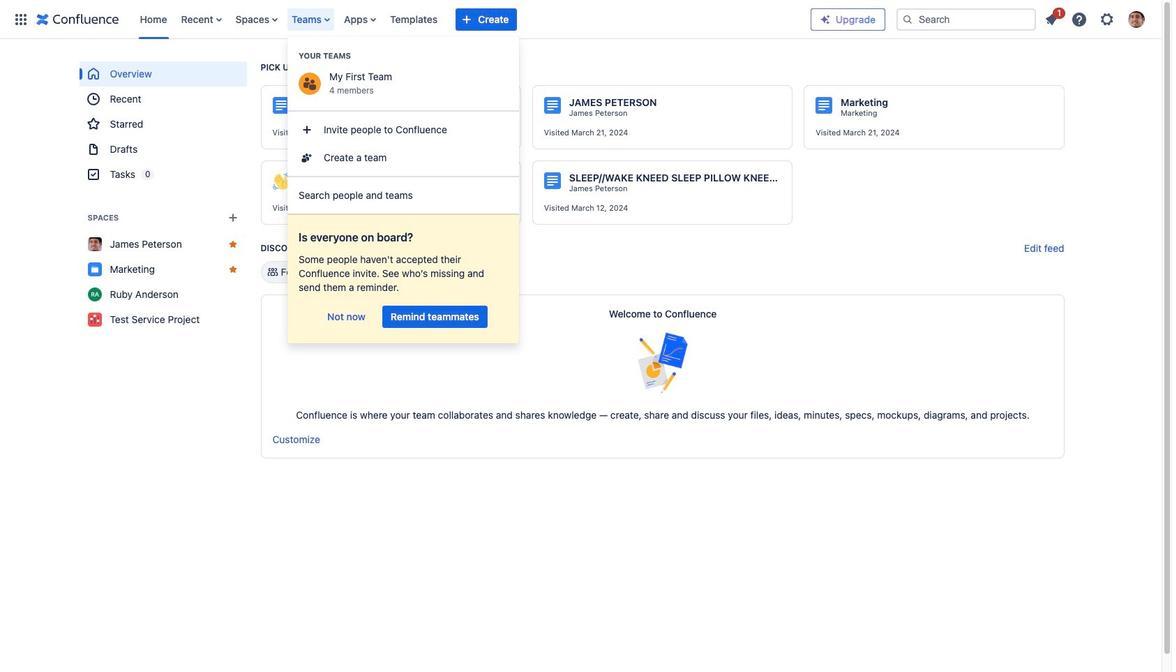 Task type: locate. For each thing, give the bounding box(es) containing it.
premium image
[[820, 14, 831, 25]]

my first team image
[[299, 73, 321, 95]]

group
[[79, 61, 247, 187], [288, 110, 519, 176]]

create a space image
[[224, 209, 241, 226]]

list for 'premium' icon
[[1039, 5, 1154, 32]]

notification icon image
[[1044, 11, 1060, 28]]

list
[[133, 0, 811, 39], [1039, 5, 1154, 32]]

settings icon image
[[1099, 11, 1116, 28]]

:wave: image
[[273, 173, 289, 190]]

unstar this space image
[[227, 264, 238, 275]]

0 horizontal spatial list
[[133, 0, 811, 39]]

None search field
[[897, 8, 1037, 30]]

list item up my first team icon on the left of the page
[[288, 0, 336, 39]]

list item
[[288, 0, 336, 39], [1039, 5, 1066, 30]]

1 horizontal spatial list
[[1039, 5, 1154, 32]]

heading
[[288, 50, 519, 61]]

banner
[[0, 0, 1162, 39]]

confluence image
[[36, 11, 119, 28], [36, 11, 119, 28]]

global element
[[8, 0, 811, 39]]

list item left help icon
[[1039, 5, 1066, 30]]

:wave: image
[[273, 173, 289, 190]]



Task type: describe. For each thing, give the bounding box(es) containing it.
help icon image
[[1072, 11, 1088, 28]]

your teams group
[[288, 36, 519, 106]]

your profile and preferences image
[[1129, 11, 1146, 28]]

unstar this space image
[[227, 239, 238, 250]]

0 horizontal spatial list item
[[288, 0, 336, 39]]

search image
[[903, 14, 914, 25]]

0 horizontal spatial group
[[79, 61, 247, 187]]

1 horizontal spatial list item
[[1039, 5, 1066, 30]]

list for appswitcher icon
[[133, 0, 811, 39]]

1 horizontal spatial group
[[288, 110, 519, 176]]

appswitcher icon image
[[13, 11, 29, 28]]

Search field
[[897, 8, 1037, 30]]



Task type: vqa. For each thing, say whether or not it's contained in the screenshot.
Confluence image
yes



